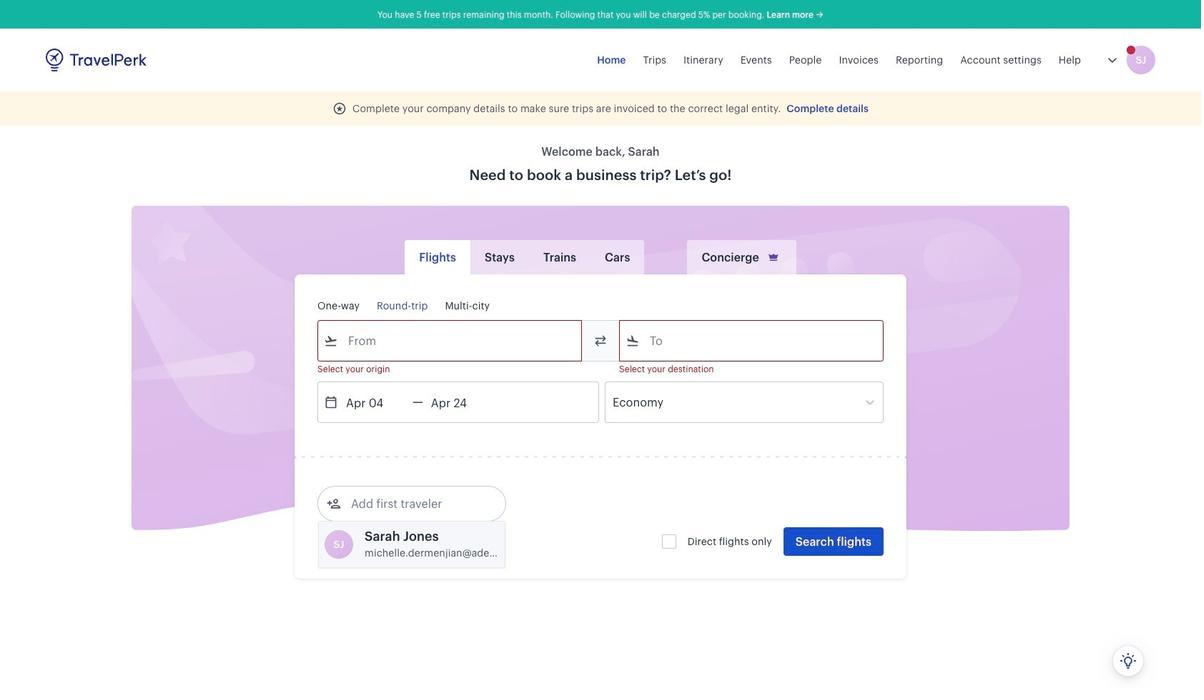 Task type: vqa. For each thing, say whether or not it's contained in the screenshot.
Add first traveler search field at bottom left
yes



Task type: locate. For each thing, give the bounding box(es) containing it.
Add first traveler search field
[[341, 493, 490, 516]]

From search field
[[338, 330, 563, 353]]

Depart text field
[[338, 383, 413, 423]]

To search field
[[640, 330, 865, 353]]



Task type: describe. For each thing, give the bounding box(es) containing it.
Return text field
[[423, 383, 498, 423]]



